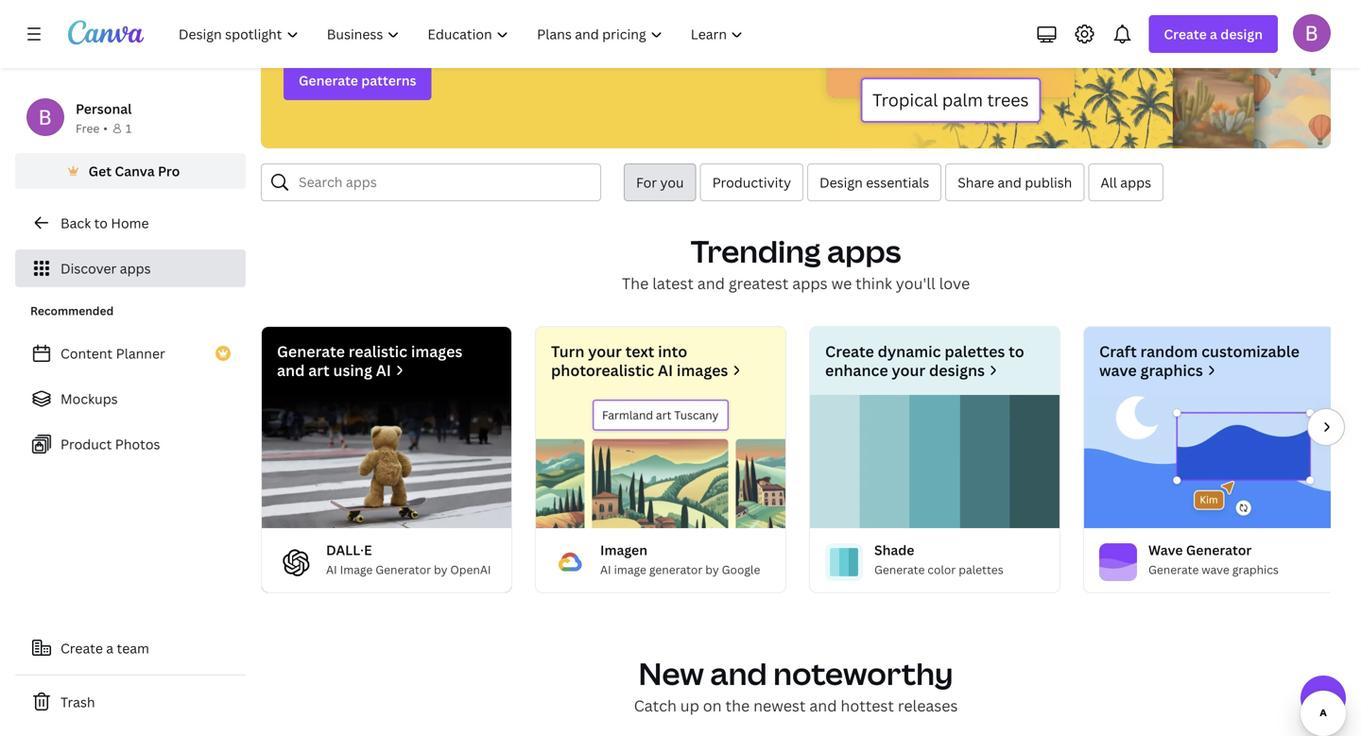 Task type: describe. For each thing, give the bounding box(es) containing it.
we
[[832, 273, 852, 294]]

1
[[126, 121, 132, 136]]

trending apps the latest and greatest apps we think you'll love
[[622, 231, 970, 294]]

recommended
[[30, 303, 114, 319]]

for you
[[636, 173, 684, 191]]

love
[[939, 273, 970, 294]]

patterns
[[361, 71, 416, 89]]

your inside turn your text into photorealistic ai images
[[588, 341, 622, 362]]

home
[[111, 214, 149, 232]]

releases
[[898, 696, 958, 716]]

all apps button
[[1088, 164, 1164, 201]]

discover apps link
[[15, 250, 246, 287]]

trash link
[[15, 683, 246, 721]]

shade
[[874, 541, 915, 559]]

wave generator image
[[1084, 395, 1334, 528]]

palettes inside create dynamic palettes to enhance your designs
[[945, 341, 1005, 362]]

and inside generate realistic images and art using ai
[[277, 360, 305, 381]]

create a design button
[[1149, 15, 1278, 53]]

•
[[103, 121, 108, 136]]

generator inside the wave generator generate wave graphics
[[1186, 541, 1252, 559]]

new
[[639, 653, 704, 694]]

wave generator generate wave graphics
[[1149, 541, 1279, 578]]

a text box shows "tropical palm trees" and behind it is a photo of two hands holding a spiral bound notebook with a repeating pattern of palm trees on the cover. behind that are more patterns. one is of cacti in the desert and the other is hot air balloons in the clouds. image
[[794, 0, 1331, 148]]

design essentials
[[820, 173, 930, 191]]

for
[[636, 173, 657, 191]]

on
[[703, 696, 722, 716]]

generate inside generate realistic images and art using ai
[[277, 341, 345, 362]]

apps for discover
[[120, 260, 151, 277]]

the
[[726, 696, 750, 716]]

pro
[[158, 162, 180, 180]]

graphics for random
[[1141, 360, 1203, 381]]

craft
[[1099, 341, 1137, 362]]

random
[[1141, 341, 1198, 362]]

create for create a design
[[1164, 25, 1207, 43]]

create dynamic palettes to enhance your designs
[[825, 341, 1024, 381]]

enhance
[[825, 360, 888, 381]]

share and publish
[[958, 173, 1072, 191]]

generate inside the wave generator generate wave graphics
[[1149, 562, 1199, 578]]

wave for generator
[[1202, 562, 1230, 578]]

imagen
[[600, 541, 648, 559]]

team
[[117, 640, 149, 657]]

content planner
[[61, 345, 165, 363]]

ai inside turn your text into photorealistic ai images
[[658, 360, 673, 381]]

publish
[[1025, 173, 1072, 191]]

latest
[[652, 273, 694, 294]]

openai
[[450, 562, 491, 578]]

bob builder image
[[1293, 14, 1331, 52]]

create a team button
[[15, 630, 246, 667]]

get canva pro
[[89, 162, 180, 180]]

for you button
[[624, 164, 696, 201]]

content planner link
[[15, 335, 246, 372]]

discover
[[61, 260, 117, 277]]

dynamic
[[878, 341, 941, 362]]

0 vertical spatial to
[[94, 214, 108, 232]]

new and noteworthy catch up on the newest and hottest releases
[[634, 653, 958, 716]]

product photos
[[61, 435, 160, 453]]

graphics for generator
[[1232, 562, 1279, 578]]

trending
[[691, 231, 821, 272]]

ai inside dall·e ai image generator by openai
[[326, 562, 337, 578]]

apps for trending
[[827, 231, 901, 272]]

image
[[340, 562, 373, 578]]

ai inside generate realistic images and art using ai
[[376, 360, 391, 381]]

all apps
[[1101, 173, 1152, 191]]

create for create dynamic palettes to enhance your designs
[[825, 341, 874, 362]]

back to home link
[[15, 204, 246, 242]]

trash
[[61, 693, 95, 711]]

into
[[658, 341, 687, 362]]

wave
[[1149, 541, 1183, 559]]

free
[[76, 121, 99, 136]]

essentials
[[866, 173, 930, 191]]

content
[[61, 345, 113, 363]]

dall·e image
[[277, 544, 315, 581]]

back
[[61, 214, 91, 232]]

wave for random
[[1099, 360, 1137, 381]]

all
[[1101, 173, 1117, 191]]

google
[[722, 562, 760, 578]]

generator inside dall·e ai image generator by openai
[[376, 562, 431, 578]]

your inside create dynamic palettes to enhance your designs
[[892, 360, 926, 381]]

catch
[[634, 696, 677, 716]]

realistic
[[349, 341, 408, 362]]

and inside "trending apps the latest and greatest apps we think you'll love"
[[697, 273, 725, 294]]

using
[[333, 360, 372, 381]]

turn
[[551, 341, 585, 362]]

design essentials button
[[807, 164, 942, 201]]

imagen ai image generator by google
[[600, 541, 760, 578]]



Task type: vqa. For each thing, say whether or not it's contained in the screenshot.
the top Design a photo collage link
no



Task type: locate. For each thing, give the bounding box(es) containing it.
mockups
[[61, 390, 118, 408]]

design
[[820, 173, 863, 191]]

ai right using
[[376, 360, 391, 381]]

create for create a team
[[61, 640, 103, 657]]

generator
[[649, 562, 703, 578]]

0 vertical spatial graphics
[[1141, 360, 1203, 381]]

0 horizontal spatial create
[[61, 640, 103, 657]]

generator right wave at bottom right
[[1186, 541, 1252, 559]]

newest
[[754, 696, 806, 716]]

0 vertical spatial wave
[[1099, 360, 1137, 381]]

and right the latest
[[697, 273, 725, 294]]

create left dynamic on the right of the page
[[825, 341, 874, 362]]

1 vertical spatial wave
[[1202, 562, 1230, 578]]

generate down wave at bottom right
[[1149, 562, 1199, 578]]

1 horizontal spatial images
[[677, 360, 728, 381]]

0 vertical spatial palettes
[[945, 341, 1005, 362]]

back to home
[[61, 214, 149, 232]]

0 vertical spatial create
[[1164, 25, 1207, 43]]

and right the newest
[[810, 696, 837, 716]]

generate realistic images and art using ai
[[277, 341, 463, 381]]

ai inside imagen ai image generator by google
[[600, 562, 611, 578]]

share and publish button
[[946, 164, 1085, 201]]

0 horizontal spatial graphics
[[1141, 360, 1203, 381]]

graphics inside the wave generator generate wave graphics
[[1232, 562, 1279, 578]]

apps down back to home link
[[120, 260, 151, 277]]

productivity
[[712, 173, 791, 191]]

0 horizontal spatial generator
[[376, 562, 431, 578]]

a left team
[[106, 640, 114, 657]]

productivity button
[[700, 164, 804, 201]]

images inside turn your text into photorealistic ai images
[[677, 360, 728, 381]]

1 vertical spatial generator
[[376, 562, 431, 578]]

customizable
[[1202, 341, 1300, 362]]

product photos link
[[15, 425, 246, 463]]

a inside dropdown button
[[1210, 25, 1218, 43]]

1 horizontal spatial graphics
[[1232, 562, 1279, 578]]

palettes inside 'shade generate color palettes'
[[959, 562, 1004, 578]]

generate
[[299, 71, 358, 89], [277, 341, 345, 362], [874, 562, 925, 578], [1149, 562, 1199, 578]]

1 vertical spatial palettes
[[959, 562, 1004, 578]]

2 vertical spatial create
[[61, 640, 103, 657]]

share
[[958, 173, 994, 191]]

0 horizontal spatial by
[[434, 562, 448, 578]]

to right designs
[[1009, 341, 1024, 362]]

1 by from the left
[[434, 562, 448, 578]]

canva
[[115, 162, 155, 180]]

and right share
[[998, 173, 1022, 191]]

2 horizontal spatial create
[[1164, 25, 1207, 43]]

Input field to search for apps search field
[[299, 164, 589, 200]]

hottest
[[841, 696, 894, 716]]

wave inside craft random customizable wave graphics
[[1099, 360, 1137, 381]]

create a design
[[1164, 25, 1263, 43]]

0 horizontal spatial your
[[588, 341, 622, 362]]

2 by from the left
[[705, 562, 719, 578]]

dall·e ai image generator by openai
[[326, 541, 491, 578]]

generate patterns button
[[284, 61, 432, 100]]

dall·e
[[326, 541, 372, 559]]

a
[[1210, 25, 1218, 43], [106, 640, 114, 657]]

1 horizontal spatial by
[[705, 562, 719, 578]]

apps up think
[[827, 231, 901, 272]]

images right realistic
[[411, 341, 463, 362]]

palettes right dynamic on the right of the page
[[945, 341, 1005, 362]]

craft random customizable wave graphics
[[1099, 341, 1300, 381]]

palettes
[[945, 341, 1005, 362], [959, 562, 1004, 578]]

generator right the image
[[376, 562, 431, 578]]

personal
[[76, 100, 132, 118]]

1 horizontal spatial a
[[1210, 25, 1218, 43]]

think
[[856, 273, 892, 294]]

graphics
[[1141, 360, 1203, 381], [1232, 562, 1279, 578]]

a for design
[[1210, 25, 1218, 43]]

and up the
[[710, 653, 767, 694]]

apps left the "we"
[[792, 273, 828, 294]]

the
[[622, 273, 649, 294]]

ai
[[376, 360, 391, 381], [658, 360, 673, 381], [326, 562, 337, 578], [600, 562, 611, 578]]

generate patterns
[[299, 71, 416, 89]]

0 horizontal spatial images
[[411, 341, 463, 362]]

to inside create dynamic palettes to enhance your designs
[[1009, 341, 1024, 362]]

photorealistic
[[551, 360, 654, 381]]

create left design
[[1164, 25, 1207, 43]]

top level navigation element
[[166, 15, 760, 53]]

get
[[89, 162, 112, 180]]

greatest
[[729, 273, 789, 294]]

imagen image
[[536, 395, 786, 528], [551, 544, 589, 581]]

0 horizontal spatial to
[[94, 214, 108, 232]]

discover apps
[[61, 260, 151, 277]]

planner
[[116, 345, 165, 363]]

you
[[660, 173, 684, 191]]

a for team
[[106, 640, 114, 657]]

generate inside button
[[299, 71, 358, 89]]

a inside button
[[106, 640, 114, 657]]

generate left realistic
[[277, 341, 345, 362]]

you'll
[[896, 273, 936, 294]]

free •
[[76, 121, 108, 136]]

your
[[588, 341, 622, 362], [892, 360, 926, 381]]

by
[[434, 562, 448, 578], [705, 562, 719, 578]]

to
[[94, 214, 108, 232], [1009, 341, 1024, 362]]

by left google
[[705, 562, 719, 578]]

dall·e image
[[262, 395, 511, 528]]

apps inside "button"
[[1121, 173, 1152, 191]]

create inside dropdown button
[[1164, 25, 1207, 43]]

by left openai
[[434, 562, 448, 578]]

list containing content planner
[[15, 335, 246, 463]]

wave inside the wave generator generate wave graphics
[[1202, 562, 1230, 578]]

generate inside 'shade generate color palettes'
[[874, 562, 925, 578]]

wave generator image
[[1099, 544, 1137, 581]]

1 vertical spatial to
[[1009, 341, 1024, 362]]

1 horizontal spatial your
[[892, 360, 926, 381]]

get canva pro button
[[15, 153, 246, 189]]

list
[[15, 335, 246, 463]]

images
[[411, 341, 463, 362], [677, 360, 728, 381]]

apps for all
[[1121, 173, 1152, 191]]

0 horizontal spatial a
[[106, 640, 114, 657]]

to right the back on the top of page
[[94, 214, 108, 232]]

0 vertical spatial generator
[[1186, 541, 1252, 559]]

generator
[[1186, 541, 1252, 559], [376, 562, 431, 578]]

0 vertical spatial imagen image
[[536, 395, 786, 528]]

images inside generate realistic images and art using ai
[[411, 341, 463, 362]]

palettes right color
[[959, 562, 1004, 578]]

1 vertical spatial graphics
[[1232, 562, 1279, 578]]

color
[[928, 562, 956, 578]]

1 horizontal spatial to
[[1009, 341, 1024, 362]]

designs
[[929, 360, 985, 381]]

ai left image
[[600, 562, 611, 578]]

design
[[1221, 25, 1263, 43]]

shade image
[[810, 395, 1060, 528]]

a left design
[[1210, 25, 1218, 43]]

mockups link
[[15, 380, 246, 418]]

text
[[626, 341, 655, 362]]

wave
[[1099, 360, 1137, 381], [1202, 562, 1230, 578]]

generate down shade
[[874, 562, 925, 578]]

graphics inside craft random customizable wave graphics
[[1141, 360, 1203, 381]]

turn your text into photorealistic ai images
[[551, 341, 728, 381]]

create inside button
[[61, 640, 103, 657]]

0 horizontal spatial wave
[[1099, 360, 1137, 381]]

1 vertical spatial create
[[825, 341, 874, 362]]

1 vertical spatial imagen image
[[551, 544, 589, 581]]

apps right all
[[1121, 173, 1152, 191]]

your left text
[[588, 341, 622, 362]]

0 vertical spatial a
[[1210, 25, 1218, 43]]

create left team
[[61, 640, 103, 657]]

1 horizontal spatial generator
[[1186, 541, 1252, 559]]

ai right text
[[658, 360, 673, 381]]

shade image
[[825, 544, 863, 581]]

shade generate color palettes
[[874, 541, 1004, 578]]

photos
[[115, 435, 160, 453]]

art
[[308, 360, 330, 381]]

1 horizontal spatial create
[[825, 341, 874, 362]]

up
[[680, 696, 699, 716]]

your left designs
[[892, 360, 926, 381]]

by inside imagen ai image generator by google
[[705, 562, 719, 578]]

product
[[61, 435, 112, 453]]

create a team
[[61, 640, 149, 657]]

1 horizontal spatial wave
[[1202, 562, 1230, 578]]

and inside button
[[998, 173, 1022, 191]]

ai left the image
[[326, 562, 337, 578]]

and left art
[[277, 360, 305, 381]]

generate left patterns
[[299, 71, 358, 89]]

create inside create dynamic palettes to enhance your designs
[[825, 341, 874, 362]]

create
[[1164, 25, 1207, 43], [825, 341, 874, 362], [61, 640, 103, 657]]

images right text
[[677, 360, 728, 381]]

1 vertical spatial a
[[106, 640, 114, 657]]

by for turn your text into photorealistic ai images
[[705, 562, 719, 578]]

by inside dall·e ai image generator by openai
[[434, 562, 448, 578]]

by for generate realistic images and art using ai
[[434, 562, 448, 578]]



